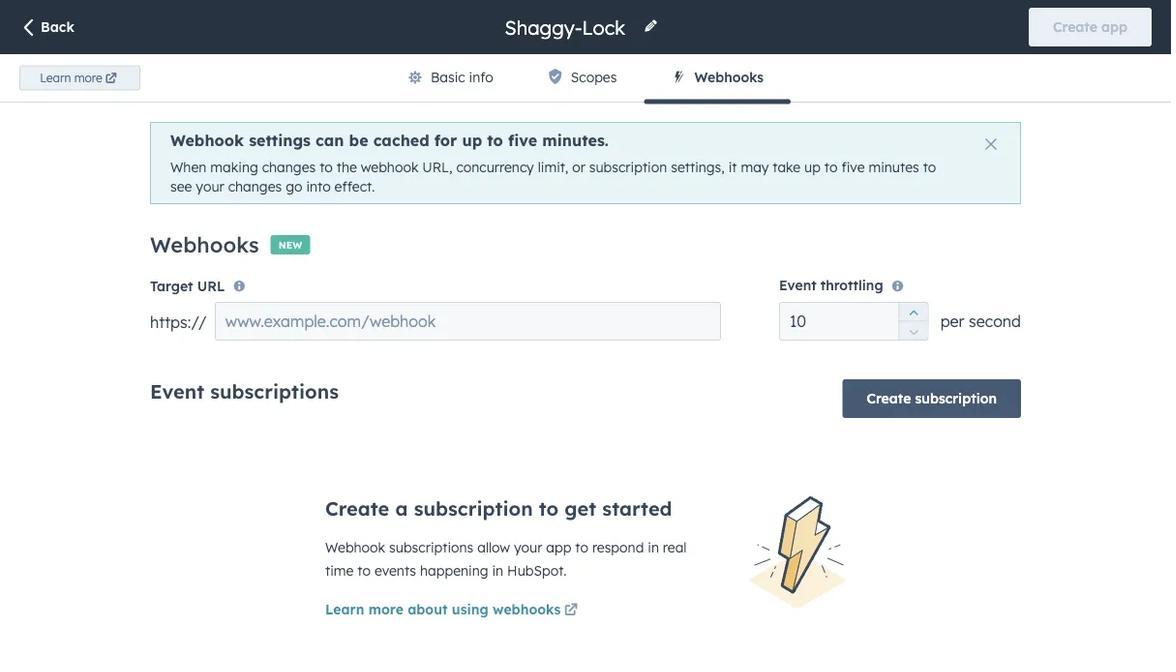 Task type: vqa. For each thing, say whether or not it's contained in the screenshot.
TOOL.
no



Task type: locate. For each thing, give the bounding box(es) containing it.
get left started.
[[737, 486, 759, 503]]

create a subscription to get started
[[325, 497, 672, 521]]

0 horizontal spatial can
[[316, 131, 344, 150]]

1 vertical spatial you
[[363, 90, 388, 107]]

2 horizontal spatial a
[[424, 67, 432, 84]]

subscription inside webhook settings can be cached for up to five minutes. when making changes to the webhook url, concurrency limit, or subscription settings, it may take up to five minutes to see your changes go into effect.
[[589, 159, 667, 176]]

1 horizontal spatial app
[[546, 539, 572, 556]]

Target URL text field
[[215, 302, 721, 341]]

Event throttling number text field
[[779, 302, 929, 341]]

0 vertical spatial learn
[[40, 71, 71, 85]]

respond
[[592, 539, 644, 556]]

a inside button
[[354, 168, 363, 185]]

2 vertical spatial your
[[514, 539, 542, 556]]

webhook up when
[[170, 131, 244, 150]]

event down https://
[[150, 380, 204, 404]]

private
[[282, 67, 327, 84]]

2 link opens in a new window image from the top
[[565, 93, 579, 107]]

subscriptions inside webhook subscriptions allow your app to respond in real time to events happening in hubspot.
[[389, 539, 474, 556]]

navigation containing basic info
[[380, 54, 791, 104]]

learn down private
[[282, 90, 321, 107]]

none field inside page section element
[[503, 14, 632, 40]]

1 horizontal spatial subscriptions
[[389, 539, 474, 556]]

your up hubspot.
[[514, 539, 542, 556]]

get inside "alert"
[[737, 486, 759, 503]]

subscriptions
[[210, 380, 339, 404], [389, 539, 474, 556]]

2 vertical spatial learn
[[325, 601, 364, 618]]

event
[[779, 277, 817, 293], [150, 380, 204, 404]]

1 vertical spatial your
[[196, 178, 224, 195]]

when
[[170, 159, 207, 176]]

1 vertical spatial webhook
[[325, 539, 385, 556]]

group
[[899, 302, 928, 341]]

2 link opens in a new window image from the top
[[564, 605, 578, 618]]

allow
[[477, 539, 510, 556]]

2 vertical spatial app
[[546, 539, 572, 556]]

1 vertical spatial a
[[354, 168, 363, 185]]

learn
[[40, 71, 71, 85], [282, 90, 321, 107], [325, 601, 364, 618]]

1 horizontal spatial a
[[395, 497, 408, 521]]

0 vertical spatial webhooks
[[694, 69, 764, 86]]

0 vertical spatial you
[[397, 67, 420, 84]]

1 vertical spatial private
[[367, 168, 415, 185]]

happening
[[420, 563, 488, 580]]

apps
[[331, 67, 362, 84], [529, 90, 562, 107]]

0 horizontal spatial a
[[354, 168, 363, 185]]

url
[[197, 278, 225, 295]]

private down cached
[[367, 168, 415, 185]]

more down the back link
[[74, 71, 102, 85]]

1 horizontal spatial webhooks
[[694, 69, 764, 86]]

way
[[544, 67, 570, 84]]

learn down the back link
[[40, 71, 71, 85]]

learn more about using webhooks link
[[325, 598, 581, 623]]

subscription
[[589, 159, 667, 176], [915, 390, 997, 407], [414, 497, 533, 521]]

link opens in a new window image
[[565, 89, 579, 112], [565, 93, 579, 107]]

https://
[[150, 313, 207, 332]]

0 horizontal spatial more
[[74, 71, 102, 85]]

0 vertical spatial your
[[706, 67, 734, 84]]

0 vertical spatial can
[[392, 90, 417, 107]]

it
[[729, 159, 737, 176]]

app inside webhook subscriptions allow your app to respond in real time to events happening in hubspot.
[[546, 539, 572, 556]]

five
[[508, 131, 537, 150], [842, 159, 865, 176]]

0 horizontal spatial event
[[150, 380, 204, 404]]

events
[[375, 563, 416, 580]]

create a private app
[[306, 168, 445, 185]]

in down allow
[[492, 563, 504, 580]]

to right way
[[574, 67, 587, 84]]

create a private app button
[[282, 157, 469, 196]]

to right calls at right top
[[689, 67, 702, 84]]

0 vertical spatial private
[[476, 90, 524, 107]]

your left hubspot
[[706, 67, 734, 84]]

1 vertical spatial more
[[368, 601, 404, 618]]

None field
[[503, 14, 632, 40]]

get
[[737, 486, 759, 503], [565, 497, 597, 521]]

webhook inside webhook subscriptions allow your app to respond in real time to events happening in hubspot.
[[325, 539, 385, 556]]

0 horizontal spatial learn
[[40, 71, 71, 85]]

webhooks
[[694, 69, 764, 86], [150, 232, 259, 258]]

changes up go
[[262, 159, 316, 176]]

be
[[349, 131, 368, 150]]

0 vertical spatial up
[[462, 131, 482, 150]]

1 vertical spatial up
[[804, 159, 821, 176]]

create
[[1053, 18, 1098, 35], [306, 168, 350, 185], [867, 390, 911, 407], [610, 486, 655, 503], [325, 497, 389, 521]]

1 horizontal spatial more
[[368, 601, 404, 618]]

real
[[663, 539, 687, 556]]

0 vertical spatial app
[[1102, 18, 1128, 35]]

changes
[[262, 159, 316, 176], [228, 178, 282, 195]]

0 horizontal spatial your
[[196, 178, 224, 195]]

can left be
[[316, 131, 344, 150]]

learn for learn what you can do with private apps
[[282, 90, 321, 107]]

can
[[392, 90, 417, 107], [316, 131, 344, 150]]

five left minutes
[[842, 159, 865, 176]]

private down info
[[476, 90, 524, 107]]

what
[[325, 90, 359, 107]]

1 vertical spatial subscriptions
[[389, 539, 474, 556]]

2 horizontal spatial app
[[1102, 18, 1128, 35]]

1 vertical spatial webhooks
[[150, 232, 259, 258]]

1 vertical spatial in
[[492, 563, 504, 580]]

to
[[574, 67, 587, 84], [689, 67, 702, 84], [487, 131, 503, 150], [320, 159, 333, 176], [825, 159, 838, 176], [923, 159, 936, 176], [720, 486, 734, 503], [539, 497, 559, 521], [575, 539, 589, 556], [358, 563, 371, 580]]

subscription down per
[[915, 390, 997, 407]]

create for create subscription
[[867, 390, 911, 407]]

apps down way
[[529, 90, 562, 107]]

1 horizontal spatial your
[[514, 539, 542, 556]]

get up respond
[[565, 497, 597, 521]]

1 vertical spatial event
[[150, 380, 204, 404]]

get for started.
[[737, 486, 759, 503]]

webhook inside webhook settings can be cached for up to five minutes. when making changes to the webhook url, concurrency limit, or subscription settings, it may take up to five minutes to see your changes go into effect.
[[170, 131, 244, 150]]

event left throttling in the top right of the page
[[779, 277, 817, 293]]

link opens in a new window image inside learn what you can do with private apps link
[[565, 93, 579, 107]]

0 vertical spatial event
[[779, 277, 817, 293]]

five up the concurrency
[[508, 131, 537, 150]]

you
[[397, 67, 420, 84], [363, 90, 388, 107]]

you up learn what you can do with private apps
[[397, 67, 420, 84]]

in left real
[[648, 539, 659, 556]]

learn more about using webhooks
[[325, 601, 561, 618]]

webhooks up the url at the top left of the page
[[150, 232, 259, 258]]

0 vertical spatial apps
[[331, 67, 362, 84]]

1 vertical spatial subscription
[[915, 390, 997, 407]]

1 vertical spatial apps
[[529, 90, 562, 107]]

subscription right or
[[589, 159, 667, 176]]

private apps give you a powerful, secure way to make api calls to your hubspot account.
[[282, 67, 853, 84]]

now
[[689, 486, 717, 503]]

alert
[[282, 235, 1140, 506]]

up right take
[[804, 159, 821, 176]]

up right for
[[462, 131, 482, 150]]

up
[[462, 131, 482, 150], [804, 159, 821, 176]]

0 horizontal spatial subscriptions
[[210, 380, 339, 404]]

2 horizontal spatial learn
[[325, 601, 364, 618]]

1 horizontal spatial five
[[842, 159, 865, 176]]

create inside page section element
[[1053, 18, 1098, 35]]

0 vertical spatial five
[[508, 131, 537, 150]]

subscriptions for event
[[210, 380, 339, 404]]

1 horizontal spatial event
[[779, 277, 817, 293]]

event for event throttling
[[779, 277, 817, 293]]

1 horizontal spatial in
[[648, 539, 659, 556]]

1 vertical spatial learn
[[282, 90, 321, 107]]

scopes
[[571, 69, 617, 86]]

1 horizontal spatial up
[[804, 159, 821, 176]]

0 vertical spatial webhook
[[170, 131, 244, 150]]

subscriptions for webhook
[[389, 539, 474, 556]]

your down when
[[196, 178, 224, 195]]

new
[[278, 239, 302, 251]]

webhook
[[170, 131, 244, 150], [325, 539, 385, 556]]

1 horizontal spatial learn
[[282, 90, 321, 107]]

to up the concurrency
[[487, 131, 503, 150]]

a for create a subscription to get started
[[395, 497, 408, 521]]

in
[[648, 539, 659, 556], [492, 563, 504, 580]]

more inside page section element
[[74, 71, 102, 85]]

your
[[31, 151, 67, 171]]

navigation
[[380, 54, 791, 104]]

0 horizontal spatial webhook
[[170, 131, 244, 150]]

create subscription button
[[843, 380, 1021, 418]]

can left do
[[392, 90, 417, 107]]

link opens in a new window image
[[564, 600, 578, 623], [564, 605, 578, 618]]

learn inside learn more link
[[40, 71, 71, 85]]

0 vertical spatial more
[[74, 71, 102, 85]]

app inside page section element
[[1102, 18, 1128, 35]]

0 vertical spatial subscription
[[589, 159, 667, 176]]

to right minutes
[[923, 159, 936, 176]]

back inside the back link
[[32, 29, 66, 46]]

webhook subscriptions allow your app to respond in real time to events happening in hubspot.
[[325, 539, 687, 580]]

to right now
[[720, 486, 734, 503]]

2 vertical spatial subscription
[[414, 497, 533, 521]]

learn more
[[40, 71, 102, 85]]

the
[[337, 159, 357, 176]]

0 vertical spatial a
[[424, 67, 432, 84]]

2 vertical spatial a
[[395, 497, 408, 521]]

0 vertical spatial subscriptions
[[210, 380, 339, 404]]

webhooks right calls at right top
[[694, 69, 764, 86]]

1 horizontal spatial apps
[[529, 90, 562, 107]]

learn inside learn more about using webhooks link
[[325, 601, 364, 618]]

learn down time on the left of page
[[325, 601, 364, 618]]

0 horizontal spatial five
[[508, 131, 537, 150]]

more
[[74, 71, 102, 85], [368, 601, 404, 618]]

webhook up time on the left of page
[[325, 539, 385, 556]]

0 horizontal spatial app
[[419, 168, 445, 185]]

more down events
[[368, 601, 404, 618]]

webhook for settings
[[170, 131, 244, 150]]

you down give
[[363, 90, 388, 107]]

back button
[[19, 18, 74, 39]]

changes down 'making'
[[228, 178, 282, 195]]

learn inside learn what you can do with private apps link
[[282, 90, 321, 107]]

0 horizontal spatial private
[[367, 168, 415, 185]]

your
[[706, 67, 734, 84], [196, 178, 224, 195], [514, 539, 542, 556]]

account.
[[798, 67, 853, 84]]

1 horizontal spatial webhook
[[325, 539, 385, 556]]

apps up what
[[331, 67, 362, 84]]

1 horizontal spatial subscription
[[589, 159, 667, 176]]

1 horizontal spatial you
[[397, 67, 420, 84]]

0 horizontal spatial webhooks
[[150, 232, 259, 258]]

1 horizontal spatial get
[[737, 486, 759, 503]]

1 vertical spatial can
[[316, 131, 344, 150]]

1 link opens in a new window image from the top
[[565, 89, 579, 112]]

0 horizontal spatial get
[[565, 497, 597, 521]]

minutes
[[869, 159, 919, 176]]

2 horizontal spatial subscription
[[915, 390, 997, 407]]

a
[[424, 67, 432, 84], [354, 168, 363, 185], [395, 497, 408, 521]]

subscription up allow
[[414, 497, 533, 521]]



Task type: describe. For each thing, give the bounding box(es) containing it.
0 vertical spatial in
[[648, 539, 659, 556]]

for
[[434, 131, 457, 150]]

create one now button
[[610, 483, 717, 506]]

api
[[630, 67, 653, 84]]

one
[[660, 486, 685, 503]]

per
[[941, 312, 965, 331]]

create subscription
[[867, 390, 997, 407]]

create app button
[[1029, 8, 1152, 46]]

settings
[[31, 82, 110, 106]]

making
[[210, 159, 258, 176]]

webhooks button
[[644, 54, 791, 104]]

0 horizontal spatial in
[[492, 563, 504, 580]]

scopes button
[[521, 54, 644, 102]]

get for started
[[565, 497, 597, 521]]

to right take
[[825, 159, 838, 176]]

more for learn more
[[74, 71, 102, 85]]

event throttling
[[779, 277, 883, 293]]

0 vertical spatial changes
[[262, 159, 316, 176]]

learn what you can do with private apps link
[[282, 89, 582, 112]]

subscription inside button
[[915, 390, 997, 407]]

give
[[366, 67, 393, 84]]

about
[[408, 601, 448, 618]]

basic info button
[[380, 54, 521, 102]]

info
[[469, 69, 493, 86]]

your inside webhook subscriptions allow your app to respond in real time to events happening in hubspot.
[[514, 539, 542, 556]]

go
[[286, 178, 302, 195]]

webhook settings can be cached for up to five minutes. when making changes to the webhook url, concurrency limit, or subscription settings, it may take up to five minutes to see your changes go into effect.
[[170, 131, 936, 195]]

your preferences
[[31, 151, 162, 171]]

your preferences element
[[19, 151, 217, 254]]

account setup element
[[19, 286, 217, 656]]

learn more link
[[19, 66, 140, 91]]

time
[[325, 563, 354, 580]]

into
[[306, 178, 331, 195]]

back inside back "button"
[[41, 18, 74, 35]]

1 vertical spatial five
[[842, 159, 865, 176]]

to up hubspot.
[[539, 497, 559, 521]]

more for learn more about using webhooks
[[368, 601, 404, 618]]

create for create a subscription to get started
[[325, 497, 389, 521]]

navigation inside page section element
[[380, 54, 791, 104]]

webhook for subscriptions
[[325, 539, 385, 556]]

throttling
[[821, 277, 883, 293]]

target
[[150, 278, 193, 295]]

concurrency
[[456, 159, 534, 176]]

take
[[773, 159, 801, 176]]

second
[[969, 312, 1021, 331]]

create for create a private app
[[306, 168, 350, 185]]

event subscriptions
[[150, 380, 339, 404]]

settings
[[249, 131, 311, 150]]

to left respond
[[575, 539, 589, 556]]

create app
[[1053, 18, 1128, 35]]

effect.
[[335, 178, 375, 195]]

powerful,
[[436, 67, 495, 84]]

may
[[741, 159, 769, 176]]

url,
[[422, 159, 453, 176]]

or
[[572, 159, 586, 176]]

webhooks
[[493, 601, 561, 618]]

with
[[442, 90, 472, 107]]

to inside "alert"
[[720, 486, 734, 503]]

do
[[421, 90, 438, 107]]

webhooks inside webhooks button
[[694, 69, 764, 86]]

using
[[452, 601, 489, 618]]

0 horizontal spatial you
[[363, 90, 388, 107]]

apps inside learn what you can do with private apps link
[[529, 90, 562, 107]]

make
[[591, 67, 626, 84]]

basic
[[431, 69, 465, 86]]

minutes.
[[542, 131, 609, 150]]

1 vertical spatial changes
[[228, 178, 282, 195]]

preferences
[[71, 151, 162, 171]]

started.
[[762, 486, 812, 503]]

webhook settings can be cached for up to five minutes. alert
[[150, 122, 1021, 204]]

alert containing create one now
[[282, 235, 1140, 506]]

create one now to get started.
[[610, 486, 812, 503]]

webhook
[[361, 159, 419, 176]]

.
[[582, 90, 585, 107]]

cached
[[373, 131, 429, 150]]

learn for learn more
[[40, 71, 71, 85]]

back link
[[0, 19, 78, 58]]

1 horizontal spatial private
[[476, 90, 524, 107]]

learn what you can do with private apps
[[282, 90, 562, 107]]

calls
[[657, 67, 685, 84]]

2 horizontal spatial your
[[706, 67, 734, 84]]

0 horizontal spatial apps
[[331, 67, 362, 84]]

hubspot.
[[507, 563, 567, 580]]

1 horizontal spatial can
[[392, 90, 417, 107]]

page section element
[[0, 0, 1171, 104]]

started
[[602, 497, 672, 521]]

target url
[[150, 278, 225, 295]]

per second
[[941, 312, 1021, 331]]

0 horizontal spatial up
[[462, 131, 482, 150]]

basic info
[[431, 69, 493, 86]]

1 link opens in a new window image from the top
[[564, 600, 578, 623]]

to up into
[[320, 159, 333, 176]]

secure
[[499, 67, 540, 84]]

your inside webhook settings can be cached for up to five minutes. when making changes to the webhook url, concurrency limit, or subscription settings, it may take up to five minutes to see your changes go into effect.
[[196, 178, 224, 195]]

see
[[170, 178, 192, 195]]

limit,
[[538, 159, 568, 176]]

create for create app
[[1053, 18, 1098, 35]]

event for event subscriptions
[[150, 380, 204, 404]]

1 vertical spatial app
[[419, 168, 445, 185]]

0 horizontal spatial subscription
[[414, 497, 533, 521]]

learn for learn more about using webhooks
[[325, 601, 364, 618]]

close image
[[985, 138, 997, 150]]

to right time on the left of page
[[358, 563, 371, 580]]

private inside button
[[367, 168, 415, 185]]

settings,
[[671, 159, 725, 176]]

can inside webhook settings can be cached for up to five minutes. when making changes to the webhook url, concurrency limit, or subscription settings, it may take up to five minutes to see your changes go into effect.
[[316, 131, 344, 150]]

a for create a private app
[[354, 168, 363, 185]]

hubspot
[[738, 67, 795, 84]]



